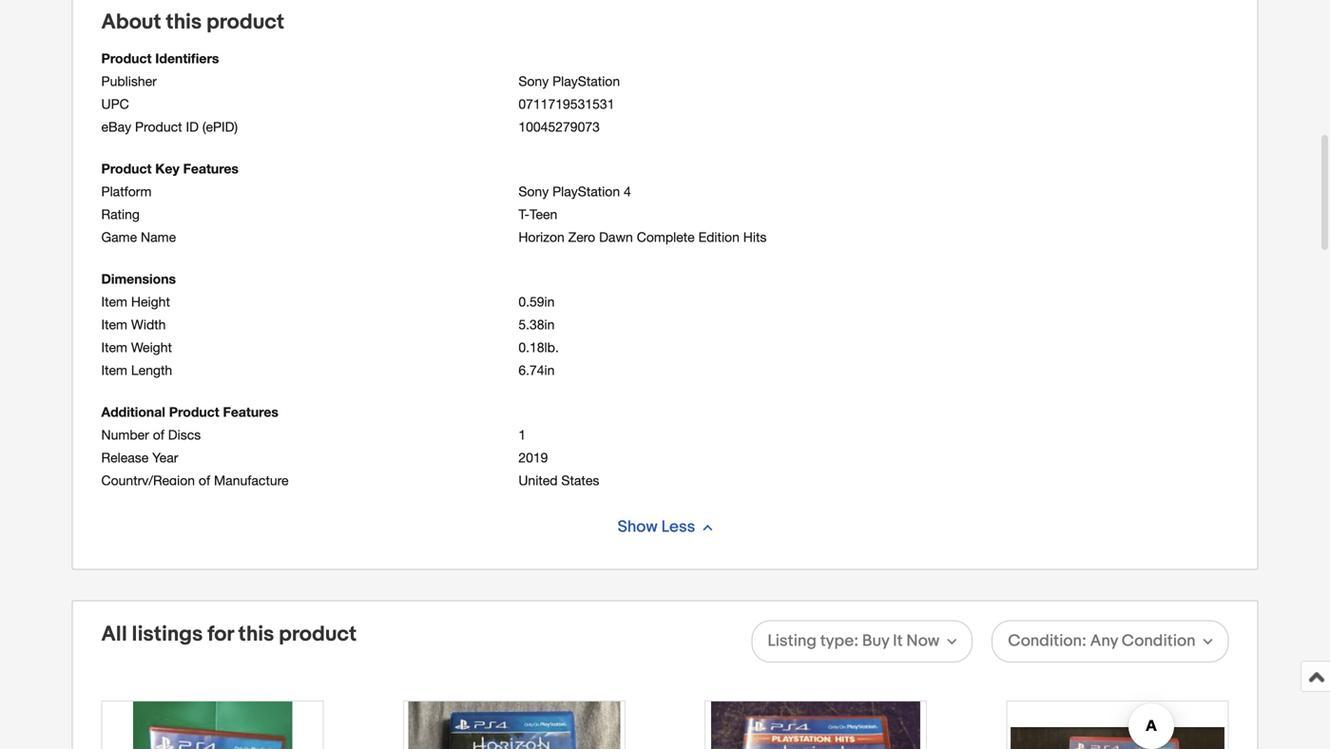 Task type: locate. For each thing, give the bounding box(es) containing it.
edition
[[698, 229, 740, 245]]

this
[[166, 10, 202, 35], [238, 622, 274, 648]]

condition: any condition
[[1008, 631, 1196, 651]]

playstation left 4 in the top of the page
[[552, 184, 620, 199]]

1 vertical spatial of
[[199, 473, 210, 488]]

product up 'platform'
[[101, 161, 152, 176]]

item up item width
[[101, 294, 127, 310]]

1 horizontal spatial this
[[238, 622, 274, 648]]

condition:
[[1008, 631, 1087, 651]]

1 horizontal spatial of
[[199, 473, 210, 488]]

1
[[518, 427, 526, 443]]

product left the id
[[135, 119, 182, 135]]

item
[[101, 294, 127, 310], [101, 317, 127, 332], [101, 339, 127, 355], [101, 362, 127, 378]]

number
[[101, 427, 149, 443]]

0 vertical spatial playstation
[[552, 73, 620, 89]]

product up discs
[[169, 404, 219, 420]]

of up year
[[153, 427, 164, 443]]

1 item from the top
[[101, 294, 127, 310]]

of
[[153, 427, 164, 443], [199, 473, 210, 488]]

playstation up 0711719531531
[[552, 73, 620, 89]]

1 vertical spatial sony
[[518, 184, 549, 199]]

product
[[206, 10, 284, 35], [279, 622, 357, 648]]

item down item width
[[101, 339, 127, 355]]

2 item from the top
[[101, 317, 127, 332]]

0 vertical spatial sony
[[518, 73, 549, 89]]

product identifiers
[[101, 50, 219, 66]]

complete
[[637, 229, 695, 245]]

sony up t-teen
[[518, 184, 549, 199]]

item down item height
[[101, 317, 127, 332]]

0 vertical spatial of
[[153, 427, 164, 443]]

listing
[[768, 631, 817, 651]]

1 vertical spatial features
[[223, 404, 278, 420]]

2 sony from the top
[[518, 184, 549, 199]]

sony
[[518, 73, 549, 89], [518, 184, 549, 199]]

features up "manufacture" on the bottom of the page
[[223, 404, 278, 420]]

upc
[[101, 96, 129, 112]]

horizon zero dawn complete edition hits - sony playstation 4 image
[[133, 702, 292, 749]]

playstation for 0711719531531
[[552, 73, 620, 89]]

1 vertical spatial product
[[279, 622, 357, 648]]

type:
[[820, 631, 859, 651]]

this right for
[[238, 622, 274, 648]]

show less button
[[596, 508, 734, 546]]

0 horizontal spatial of
[[153, 427, 164, 443]]

features down (epid)
[[183, 161, 239, 176]]

0 vertical spatial this
[[166, 10, 202, 35]]

of for number
[[153, 427, 164, 443]]

0.18lb.
[[518, 339, 559, 355]]

manufacture
[[214, 473, 289, 488]]

3 item from the top
[[101, 339, 127, 355]]

buy
[[862, 631, 889, 651]]

1 vertical spatial this
[[238, 622, 274, 648]]

ebay product id (epid)
[[101, 119, 238, 135]]

6.74in
[[518, 362, 555, 378]]

number of discs
[[101, 427, 201, 443]]

states
[[561, 473, 599, 488]]

0 vertical spatial product
[[206, 10, 284, 35]]

0.59in
[[518, 294, 555, 310]]

item down item weight
[[101, 362, 127, 378]]

additional
[[101, 404, 165, 420]]

item for item length
[[101, 362, 127, 378]]

discs
[[168, 427, 201, 443]]

height
[[131, 294, 170, 310]]

playstation
[[552, 73, 620, 89], [552, 184, 620, 199]]

additional product features
[[101, 404, 278, 420]]

item for item width
[[101, 317, 127, 332]]

features
[[183, 161, 239, 176], [223, 404, 278, 420]]

of left "manufacture" on the bottom of the page
[[199, 473, 210, 488]]

united
[[518, 473, 558, 488]]

list
[[101, 701, 1229, 749]]

1 sony from the top
[[518, 73, 549, 89]]

t-teen
[[518, 206, 557, 222]]

this up the identifiers
[[166, 10, 202, 35]]

4 item from the top
[[101, 362, 127, 378]]

weight
[[131, 339, 172, 355]]

about this product
[[101, 10, 284, 35]]

features for product key features
[[183, 161, 239, 176]]

any
[[1090, 631, 1118, 651]]

dawn
[[599, 229, 633, 245]]

teen
[[530, 206, 557, 222]]

2 playstation from the top
[[552, 184, 620, 199]]

all listings for this product
[[101, 622, 357, 648]]

1 vertical spatial playstation
[[552, 184, 620, 199]]

item weight
[[101, 339, 172, 355]]

1 playstation from the top
[[552, 73, 620, 89]]

product
[[101, 50, 152, 66], [135, 119, 182, 135], [101, 161, 152, 176], [169, 404, 219, 420]]

2019
[[518, 450, 548, 465]]

zero
[[568, 229, 595, 245]]

0 vertical spatial features
[[183, 161, 239, 176]]

sony up 0711719531531
[[518, 73, 549, 89]]

condition
[[1122, 631, 1196, 651]]



Task type: describe. For each thing, give the bounding box(es) containing it.
item height
[[101, 294, 170, 310]]

sony playstation
[[518, 73, 620, 89]]

listing type: buy it now
[[768, 631, 940, 651]]

0 horizontal spatial this
[[166, 10, 202, 35]]

item for item height
[[101, 294, 127, 310]]

horizon zero dawn - sony playstation 4 image
[[408, 702, 620, 749]]

rating
[[101, 206, 140, 222]]

item length
[[101, 362, 172, 378]]

of for country/region
[[199, 473, 210, 488]]

about
[[101, 10, 161, 35]]

it
[[893, 631, 903, 651]]

10045279073
[[518, 119, 600, 135]]

playstation for t-teen
[[552, 184, 620, 199]]

show less
[[618, 517, 695, 537]]

horizon: zero dawn (sony playstation 4, 2017, complete edition) playstation hits image
[[1011, 727, 1225, 749]]

4
[[624, 184, 631, 199]]

product up publisher
[[101, 50, 152, 66]]

item for item weight
[[101, 339, 127, 355]]

release
[[101, 450, 149, 465]]

identifiers
[[155, 50, 219, 66]]

game name
[[101, 229, 176, 245]]

t-
[[518, 206, 530, 222]]

width
[[131, 317, 166, 332]]

less
[[661, 517, 695, 537]]

0711719531531
[[518, 96, 615, 112]]

length
[[131, 362, 172, 378]]

game
[[101, 229, 137, 245]]

name
[[141, 229, 176, 245]]

platform
[[101, 184, 152, 199]]

united states
[[518, 473, 599, 488]]

sony for sony playstation
[[518, 73, 549, 89]]

sony playstation 4
[[518, 184, 631, 199]]

item width
[[101, 317, 166, 332]]

listings
[[132, 622, 203, 648]]

now
[[906, 631, 940, 651]]

publisher
[[101, 73, 157, 89]]

id
[[186, 119, 199, 135]]

key
[[155, 161, 179, 176]]

country/region of manufacture
[[101, 473, 289, 488]]

product key features
[[101, 161, 239, 176]]

for
[[207, 622, 234, 648]]

country/region
[[101, 473, 195, 488]]

ebay
[[101, 119, 131, 135]]

5.38in
[[518, 317, 555, 332]]

show
[[618, 517, 658, 537]]

(epid)
[[202, 119, 238, 135]]

horizon zero dawn complete edition hits
[[518, 229, 767, 245]]

horizon zero dawn complete edition - playstation 4, ps4 image
[[711, 702, 921, 749]]

dimensions
[[101, 271, 176, 287]]

hits
[[743, 229, 767, 245]]

features for additional product features
[[223, 404, 278, 420]]

year
[[152, 450, 178, 465]]

horizon
[[518, 229, 565, 245]]

sony for sony playstation 4
[[518, 184, 549, 199]]

release year
[[101, 450, 178, 465]]

all
[[101, 622, 127, 648]]



Task type: vqa. For each thing, say whether or not it's contained in the screenshot.
Santa in the top of the page
no



